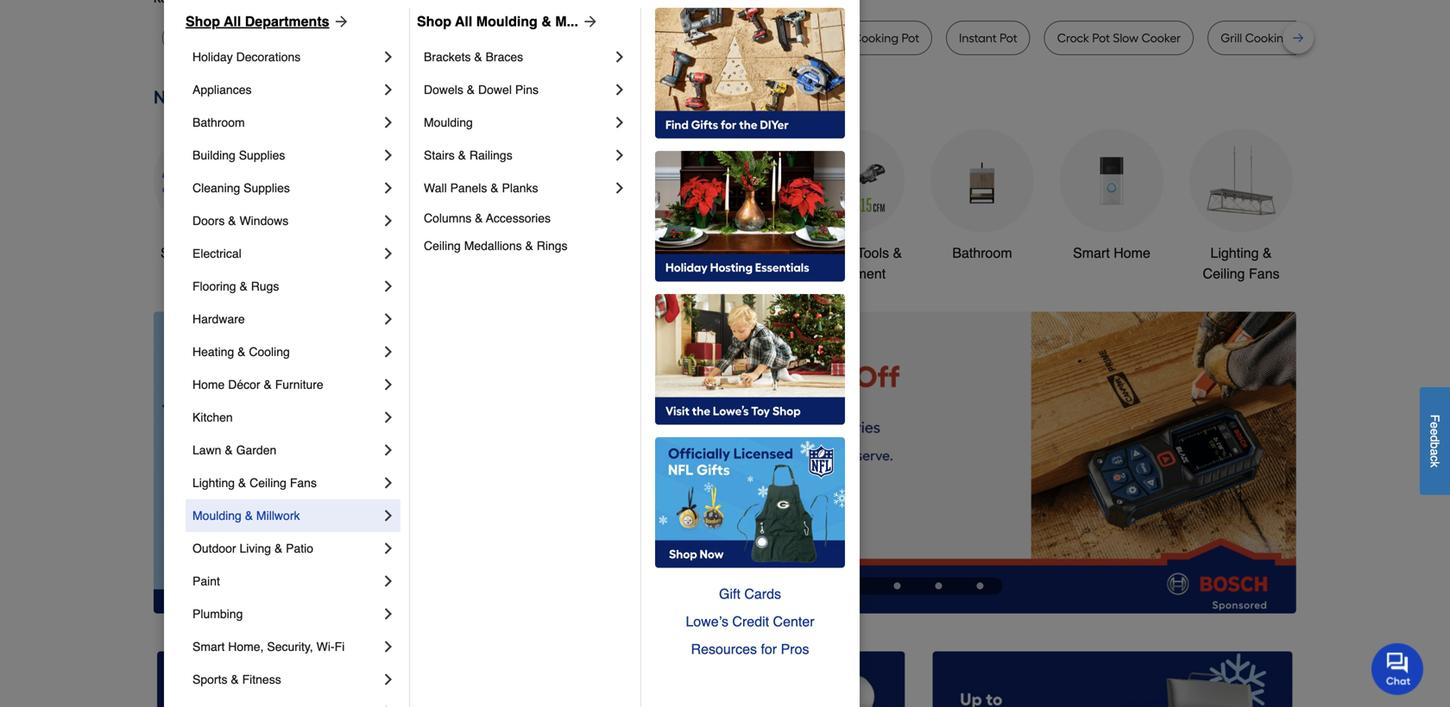Task type: describe. For each thing, give the bounding box(es) containing it.
moulding for moulding
[[424, 116, 473, 129]]

stairs
[[424, 148, 455, 162]]

chevron right image for heating & cooling
[[380, 344, 397, 361]]

brackets & braces link
[[424, 41, 611, 73]]

chevron right image for lighting & ceiling fans
[[380, 475, 397, 492]]

gift cards link
[[655, 581, 845, 609]]

1 horizontal spatial bathroom
[[952, 245, 1012, 261]]

living
[[240, 542, 271, 556]]

lawn
[[193, 444, 221, 458]]

lighting inside lighting & ceiling fans
[[1211, 245, 1259, 261]]

wi-
[[317, 641, 335, 654]]

all for moulding
[[455, 13, 472, 29]]

chevron right image for cleaning supplies
[[380, 180, 397, 197]]

triple
[[376, 31, 406, 45]]

1 slow from the left
[[175, 31, 201, 45]]

chevron right image for wall panels & planks
[[611, 180, 628, 197]]

chevron right image for bathroom
[[380, 114, 397, 131]]

f e e d b a c k button
[[1420, 388, 1450, 496]]

food
[[682, 31, 709, 45]]

chevron right image for doors & windows
[[380, 212, 397, 230]]

moulding link
[[424, 106, 611, 139]]

2 cooking from the left
[[1245, 31, 1291, 45]]

outdoor living & patio
[[193, 542, 313, 556]]

d
[[1428, 436, 1442, 443]]

moulding & millwork link
[[193, 500, 380, 533]]

chevron right image for stairs & railings
[[611, 147, 628, 164]]

faucets
[[724, 245, 773, 261]]

f
[[1428, 415, 1442, 422]]

cooling
[[249, 345, 290, 359]]

1 vertical spatial lighting
[[193, 477, 235, 490]]

chat invite button image
[[1372, 643, 1424, 696]]

1 horizontal spatial bathroom link
[[931, 129, 1034, 264]]

smart home, security, wi-fi link
[[193, 631, 380, 664]]

warming
[[1340, 31, 1391, 45]]

shop all deals
[[161, 245, 250, 261]]

ceiling medallions & rings
[[424, 239, 568, 253]]

equipment
[[820, 266, 886, 282]]

cards
[[744, 587, 781, 603]]

chevron right image for flooring & rugs
[[380, 278, 397, 295]]

medallions
[[464, 239, 522, 253]]

resources for pros link
[[655, 636, 845, 664]]

shop these last-minute gifts. $99 or less. quantities are limited and won't last. image
[[154, 312, 432, 614]]

lowe's credit center link
[[655, 609, 845, 636]]

flooring & rugs link
[[193, 270, 380, 303]]

rugs
[[251, 280, 279, 294]]

building supplies link
[[193, 139, 380, 172]]

braces
[[486, 50, 523, 64]]

center
[[773, 614, 815, 630]]

dowels & dowel pins
[[424, 83, 539, 97]]

pot for crock pot
[[318, 31, 336, 45]]

grill cooking grate & warming rack
[[1221, 31, 1421, 45]]

officially licensed n f l gifts. shop now. image
[[655, 438, 845, 569]]

2 slow from the left
[[409, 31, 434, 45]]

microwave
[[516, 31, 576, 45]]

tools inside tools "link"
[[448, 245, 481, 261]]

chevron right image for lawn & garden
[[380, 442, 397, 459]]

0 horizontal spatial bathroom link
[[193, 106, 380, 139]]

0 horizontal spatial fans
[[290, 477, 317, 490]]

0 vertical spatial lighting & ceiling fans link
[[1190, 129, 1293, 284]]

christmas
[[563, 245, 625, 261]]

grate
[[1294, 31, 1326, 45]]

fi
[[335, 641, 345, 654]]

paint link
[[193, 565, 380, 598]]

columns & accessories link
[[424, 205, 628, 232]]

1 e from the top
[[1428, 422, 1442, 429]]

scroll to item #3 image
[[877, 583, 918, 590]]

columns
[[424, 212, 472, 225]]

cleaning
[[193, 181, 240, 195]]

doors
[[193, 214, 225, 228]]

fitness
[[242, 673, 281, 687]]

smart home, security, wi-fi
[[193, 641, 345, 654]]

microwave countertop
[[516, 31, 642, 45]]

kitchen faucets
[[674, 245, 773, 261]]

0 horizontal spatial ceiling
[[250, 477, 287, 490]]

kitchen faucets link
[[672, 129, 775, 264]]

shop all moulding & m...
[[417, 13, 578, 29]]

planks
[[502, 181, 538, 195]]

0 vertical spatial lighting & ceiling fans
[[1203, 245, 1280, 282]]

supplies for building supplies
[[239, 148, 285, 162]]

pros
[[781, 642, 809, 658]]

resources for pros
[[691, 642, 809, 658]]

for
[[761, 642, 777, 658]]

heating
[[193, 345, 234, 359]]

visit the lowe's toy shop. image
[[655, 294, 845, 426]]

cleaning supplies link
[[193, 172, 380, 205]]

slow cooker
[[175, 31, 243, 45]]

home,
[[228, 641, 264, 654]]

rings
[[537, 239, 568, 253]]

f e e d b a c k
[[1428, 415, 1442, 468]]

gift
[[719, 587, 741, 603]]

all for departments
[[224, 13, 241, 29]]

chevron right image for hardware
[[380, 311, 397, 328]]

windows
[[240, 214, 289, 228]]

lawn & garden link
[[193, 434, 380, 467]]

chevron right image for sports & fitness
[[380, 672, 397, 689]]

crock pot cooking pot
[[797, 31, 919, 45]]

lawn & garden
[[193, 444, 276, 458]]

1 cooker from the left
[[204, 31, 243, 45]]

b
[[1428, 443, 1442, 449]]

stairs & railings
[[424, 148, 513, 162]]

instant
[[959, 31, 997, 45]]

decorations for holiday
[[236, 50, 301, 64]]

railings
[[470, 148, 513, 162]]

ceiling medallions & rings link
[[424, 232, 628, 260]]



Task type: vqa. For each thing, say whether or not it's contained in the screenshot.
In
no



Task type: locate. For each thing, give the bounding box(es) containing it.
smart
[[1073, 245, 1110, 261], [193, 641, 225, 654]]

electrical link
[[193, 237, 380, 270]]

1 vertical spatial moulding
[[424, 116, 473, 129]]

crock pot
[[283, 31, 336, 45]]

chevron right image for moulding
[[611, 114, 628, 131]]

moulding for moulding & millwork
[[193, 509, 242, 523]]

supplies up cleaning supplies
[[239, 148, 285, 162]]

2 horizontal spatial ceiling
[[1203, 266, 1245, 282]]

dowels
[[424, 83, 463, 97]]

lighting & ceiling fans link
[[1190, 129, 1293, 284], [193, 467, 380, 500]]

2 vertical spatial moulding
[[193, 509, 242, 523]]

shop
[[161, 245, 193, 261]]

1 vertical spatial ceiling
[[1203, 266, 1245, 282]]

chevron right image for paint
[[380, 573, 397, 590]]

1 horizontal spatial smart
[[1073, 245, 1110, 261]]

pins
[[515, 83, 539, 97]]

supplies inside building supplies link
[[239, 148, 285, 162]]

crock
[[283, 31, 315, 45], [797, 31, 829, 45], [1057, 31, 1089, 45]]

cooker left grill
[[1142, 31, 1181, 45]]

0 vertical spatial lighting
[[1211, 245, 1259, 261]]

security,
[[267, 641, 313, 654]]

sports & fitness link
[[193, 664, 380, 697]]

outdoor inside outdoor tools & equipment
[[804, 245, 853, 261]]

3 cooker from the left
[[1142, 31, 1181, 45]]

sports & fitness
[[193, 673, 281, 687]]

1 vertical spatial outdoor
[[193, 542, 236, 556]]

slow
[[175, 31, 201, 45], [409, 31, 434, 45], [1113, 31, 1139, 45]]

gift cards
[[719, 587, 781, 603]]

e up d
[[1428, 422, 1442, 429]]

lowe's credit center
[[686, 614, 815, 630]]

chevron right image for smart home, security, wi-fi
[[380, 639, 397, 656]]

2 pot from the left
[[832, 31, 850, 45]]

1 vertical spatial decorations
[[557, 266, 631, 282]]

shop up triple slow cooker
[[417, 13, 451, 29]]

supplies for cleaning supplies
[[244, 181, 290, 195]]

all up slow cooker
[[224, 13, 241, 29]]

up to 35 percent off select small appliances. image
[[545, 652, 905, 708]]

outdoor for outdoor tools & equipment
[[804, 245, 853, 261]]

1 horizontal spatial ceiling
[[424, 239, 461, 253]]

pot for crock pot cooking pot
[[832, 31, 850, 45]]

shop up slow cooker
[[186, 13, 220, 29]]

0 horizontal spatial moulding
[[193, 509, 242, 523]]

christmas decorations
[[557, 245, 631, 282]]

2 e from the top
[[1428, 429, 1442, 436]]

0 vertical spatial kitchen
[[674, 245, 720, 261]]

0 vertical spatial bathroom
[[193, 116, 245, 129]]

0 vertical spatial fans
[[1249, 266, 1280, 282]]

1 horizontal spatial tools
[[857, 245, 889, 261]]

2 vertical spatial ceiling
[[250, 477, 287, 490]]

tools up equipment
[[857, 245, 889, 261]]

columns & accessories
[[424, 212, 551, 225]]

wall panels & planks link
[[424, 172, 611, 205]]

1 horizontal spatial kitchen
[[674, 245, 720, 261]]

new deals every day during 25 days of deals image
[[154, 83, 1297, 112]]

supplies
[[239, 148, 285, 162], [244, 181, 290, 195]]

holiday decorations link
[[193, 41, 380, 73]]

1 horizontal spatial cooking
[[1245, 31, 1291, 45]]

kitchen inside 'kitchen faucets' link
[[674, 245, 720, 261]]

arrow right image inside shop all departments link
[[329, 13, 350, 30]]

stairs & railings link
[[424, 139, 611, 172]]

1 shop from the left
[[186, 13, 220, 29]]

patio
[[286, 542, 313, 556]]

1 arrow right image from the left
[[329, 13, 350, 30]]

find gifts for the diyer. image
[[655, 8, 845, 139]]

bathroom
[[193, 116, 245, 129], [952, 245, 1012, 261]]

chevron right image for moulding & millwork
[[380, 508, 397, 525]]

1 vertical spatial bathroom
[[952, 245, 1012, 261]]

chevron right image for dowels & dowel pins
[[611, 81, 628, 98]]

c
[[1428, 456, 1442, 462]]

2 horizontal spatial slow
[[1113, 31, 1139, 45]]

3 slow from the left
[[1113, 31, 1139, 45]]

2 shop from the left
[[417, 13, 451, 29]]

panels
[[450, 181, 487, 195]]

0 vertical spatial outdoor
[[804, 245, 853, 261]]

outdoor tools & equipment link
[[801, 129, 905, 284]]

2 crock from the left
[[797, 31, 829, 45]]

0 horizontal spatial smart
[[193, 641, 225, 654]]

cooker up the holiday
[[204, 31, 243, 45]]

garden
[[236, 444, 276, 458]]

chevron right image for electrical
[[380, 245, 397, 262]]

crock pot slow cooker
[[1057, 31, 1181, 45]]

shop all deals link
[[154, 129, 257, 264]]

holiday hosting essentials. image
[[655, 151, 845, 282]]

moulding up outdoor living & patio
[[193, 509, 242, 523]]

shop for shop all moulding & m...
[[417, 13, 451, 29]]

scroll to item #2 element
[[832, 581, 877, 592]]

0 horizontal spatial lighting
[[193, 477, 235, 490]]

smart for smart home, security, wi-fi
[[193, 641, 225, 654]]

kitchen up lawn
[[193, 411, 233, 425]]

1 vertical spatial lighting & ceiling fans
[[193, 477, 317, 490]]

décor
[[228, 378, 260, 392]]

shop
[[186, 13, 220, 29], [417, 13, 451, 29]]

moulding down dowels
[[424, 116, 473, 129]]

1 horizontal spatial cooker
[[437, 31, 477, 45]]

0 horizontal spatial decorations
[[236, 50, 301, 64]]

kitchen for kitchen faucets
[[674, 245, 720, 261]]

crock for crock pot cooking pot
[[797, 31, 829, 45]]

1 vertical spatial lighting & ceiling fans link
[[193, 467, 380, 500]]

1 vertical spatial home
[[193, 378, 225, 392]]

rack
[[1394, 31, 1421, 45]]

home décor & furniture link
[[193, 369, 380, 401]]

2 cooker from the left
[[437, 31, 477, 45]]

recommended searches for you heading
[[154, 0, 1297, 7]]

scroll to item #5 image
[[960, 583, 1001, 590]]

hardware
[[193, 313, 245, 326]]

scroll to item #4 image
[[918, 583, 960, 590]]

flooring
[[193, 280, 236, 294]]

chevron right image for home décor & furniture
[[380, 376, 397, 394]]

1 vertical spatial smart
[[193, 641, 225, 654]]

instant pot
[[959, 31, 1018, 45]]

1 vertical spatial fans
[[290, 477, 317, 490]]

all up brackets & braces
[[455, 13, 472, 29]]

3 pot from the left
[[902, 31, 919, 45]]

smart home link
[[1060, 129, 1164, 264]]

lighting & ceiling fans
[[1203, 245, 1280, 282], [193, 477, 317, 490]]

ceiling inside ceiling medallions & rings link
[[424, 239, 461, 253]]

e up "b"
[[1428, 429, 1442, 436]]

arrow right image inside shop all moulding & m... link
[[578, 13, 599, 30]]

kitchen left faucets
[[674, 245, 720, 261]]

2 horizontal spatial cooker
[[1142, 31, 1181, 45]]

crock for crock pot
[[283, 31, 315, 45]]

1 tools from the left
[[448, 245, 481, 261]]

crock right 'instant pot'
[[1057, 31, 1089, 45]]

3 crock from the left
[[1057, 31, 1089, 45]]

0 horizontal spatial all
[[196, 245, 211, 261]]

1 horizontal spatial all
[[224, 13, 241, 29]]

0 horizontal spatial lighting & ceiling fans link
[[193, 467, 380, 500]]

tools inside outdoor tools & equipment
[[857, 245, 889, 261]]

millwork
[[256, 509, 300, 523]]

heating & cooling link
[[193, 336, 380, 369]]

plumbing
[[193, 608, 243, 622]]

k
[[1428, 462, 1442, 468]]

appliances
[[193, 83, 252, 97]]

5 pot from the left
[[1092, 31, 1110, 45]]

kitchen for kitchen
[[193, 411, 233, 425]]

0 horizontal spatial cooking
[[853, 31, 899, 45]]

1 horizontal spatial moulding
[[424, 116, 473, 129]]

1 horizontal spatial outdoor
[[804, 245, 853, 261]]

0 vertical spatial decorations
[[236, 50, 301, 64]]

wall
[[424, 181, 447, 195]]

pot for instant pot
[[1000, 31, 1018, 45]]

arrow right image up 'crock pot'
[[329, 13, 350, 30]]

1 cooking from the left
[[853, 31, 899, 45]]

decorations down shop all departments link
[[236, 50, 301, 64]]

0 vertical spatial moulding
[[476, 13, 538, 29]]

2 horizontal spatial moulding
[[476, 13, 538, 29]]

1 horizontal spatial decorations
[[557, 266, 631, 282]]

chevron right image for holiday decorations
[[380, 48, 397, 66]]

up to 30 percent off select grills and accessories. image
[[933, 652, 1293, 708]]

0 horizontal spatial outdoor
[[193, 542, 236, 556]]

crock down the departments
[[283, 31, 315, 45]]

arrow right image
[[1265, 463, 1282, 480]]

0 vertical spatial ceiling
[[424, 239, 461, 253]]

lowe's
[[686, 614, 729, 630]]

arrow right image for shop all moulding & m...
[[578, 13, 599, 30]]

chevron right image for kitchen
[[380, 409, 397, 426]]

arrow right image up microwave countertop at top left
[[578, 13, 599, 30]]

kitchen link
[[193, 401, 380, 434]]

furniture
[[275, 378, 323, 392]]

1 vertical spatial supplies
[[244, 181, 290, 195]]

1 crock from the left
[[283, 31, 315, 45]]

0 horizontal spatial home
[[193, 378, 225, 392]]

chevron right image
[[611, 48, 628, 66], [380, 81, 397, 98], [611, 81, 628, 98], [380, 245, 397, 262], [380, 278, 397, 295], [380, 344, 397, 361], [380, 376, 397, 394], [380, 442, 397, 459], [380, 475, 397, 492], [380, 508, 397, 525], [380, 540, 397, 558], [380, 639, 397, 656], [380, 672, 397, 689], [380, 704, 397, 708]]

kitchen inside kitchen link
[[193, 411, 233, 425]]

triple slow cooker
[[376, 31, 477, 45]]

departments
[[245, 13, 329, 29]]

& inside outdoor tools & equipment
[[893, 245, 902, 261]]

0 horizontal spatial bathroom
[[193, 116, 245, 129]]

all right shop
[[196, 245, 211, 261]]

1 horizontal spatial crock
[[797, 31, 829, 45]]

dowels & dowel pins link
[[424, 73, 611, 106]]

building
[[193, 148, 236, 162]]

smart for smart home
[[1073, 245, 1110, 261]]

1 pot from the left
[[318, 31, 336, 45]]

chevron right image for brackets & braces
[[611, 48, 628, 66]]

all
[[224, 13, 241, 29], [455, 13, 472, 29], [196, 245, 211, 261]]

accessories
[[486, 212, 551, 225]]

home décor & furniture
[[193, 378, 323, 392]]

flooring & rugs
[[193, 280, 279, 294]]

crock right warmer
[[797, 31, 829, 45]]

decorations down christmas
[[557, 266, 631, 282]]

all for deals
[[196, 245, 211, 261]]

2 horizontal spatial all
[[455, 13, 472, 29]]

2 arrow right image from the left
[[578, 13, 599, 30]]

0 horizontal spatial shop
[[186, 13, 220, 29]]

moulding up braces
[[476, 13, 538, 29]]

food warmer
[[682, 31, 757, 45]]

heating & cooling
[[193, 345, 290, 359]]

1 horizontal spatial lighting & ceiling fans
[[1203, 245, 1280, 282]]

fans
[[1249, 266, 1280, 282], [290, 477, 317, 490]]

paint
[[193, 575, 220, 589]]

moulding & millwork
[[193, 509, 300, 523]]

shop all departments link
[[186, 11, 350, 32]]

brackets & braces
[[424, 50, 523, 64]]

1 horizontal spatial lighting
[[1211, 245, 1259, 261]]

outdoor for outdoor living & patio
[[193, 542, 236, 556]]

wall panels & planks
[[424, 181, 538, 195]]

chevron right image for plumbing
[[380, 606, 397, 623]]

sports
[[193, 673, 227, 687]]

supplies up windows
[[244, 181, 290, 195]]

1 horizontal spatial fans
[[1249, 266, 1280, 282]]

outdoor up equipment
[[804, 245, 853, 261]]

2 horizontal spatial crock
[[1057, 31, 1089, 45]]

credit
[[732, 614, 769, 630]]

0 horizontal spatial lighting & ceiling fans
[[193, 477, 317, 490]]

2 tools from the left
[[857, 245, 889, 261]]

a
[[1428, 449, 1442, 456]]

cooker
[[204, 31, 243, 45], [437, 31, 477, 45], [1142, 31, 1181, 45]]

pot for crock pot slow cooker
[[1092, 31, 1110, 45]]

advertisement region
[[460, 312, 1297, 618]]

1 horizontal spatial home
[[1114, 245, 1151, 261]]

arrow right image
[[329, 13, 350, 30], [578, 13, 599, 30]]

0 horizontal spatial arrow right image
[[329, 13, 350, 30]]

chevron right image for building supplies
[[380, 147, 397, 164]]

e
[[1428, 422, 1442, 429], [1428, 429, 1442, 436]]

decorations for christmas
[[557, 266, 631, 282]]

warmer
[[712, 31, 757, 45]]

0 vertical spatial home
[[1114, 245, 1151, 261]]

get up to 2 free select tools or batteries when you buy 1 with select purchases. image
[[157, 652, 517, 708]]

0 horizontal spatial slow
[[175, 31, 201, 45]]

shop for shop all departments
[[186, 13, 220, 29]]

0 vertical spatial smart
[[1073, 245, 1110, 261]]

0 horizontal spatial tools
[[448, 245, 481, 261]]

1 horizontal spatial shop
[[417, 13, 451, 29]]

tools down columns in the left top of the page
[[448, 245, 481, 261]]

outdoor up the paint
[[193, 542, 236, 556]]

1 horizontal spatial lighting & ceiling fans link
[[1190, 129, 1293, 284]]

4 pot from the left
[[1000, 31, 1018, 45]]

resources
[[691, 642, 757, 658]]

cleaning supplies
[[193, 181, 290, 195]]

cooker up brackets at the top left of page
[[437, 31, 477, 45]]

0 horizontal spatial cooker
[[204, 31, 243, 45]]

0 vertical spatial supplies
[[239, 148, 285, 162]]

home
[[1114, 245, 1151, 261], [193, 378, 225, 392]]

0 horizontal spatial kitchen
[[193, 411, 233, 425]]

chevron right image for appliances
[[380, 81, 397, 98]]

moulding
[[476, 13, 538, 29], [424, 116, 473, 129], [193, 509, 242, 523]]

1 vertical spatial kitchen
[[193, 411, 233, 425]]

arrow right image for shop all departments
[[329, 13, 350, 30]]

holiday decorations
[[193, 50, 301, 64]]

tools link
[[413, 129, 516, 264]]

grill
[[1221, 31, 1242, 45]]

chevron right image for outdoor living & patio
[[380, 540, 397, 558]]

crock for crock pot slow cooker
[[1057, 31, 1089, 45]]

& inside lighting & ceiling fans
[[1263, 245, 1272, 261]]

supplies inside cleaning supplies link
[[244, 181, 290, 195]]

1 horizontal spatial arrow right image
[[578, 13, 599, 30]]

1 horizontal spatial slow
[[409, 31, 434, 45]]

chevron right image
[[380, 48, 397, 66], [380, 114, 397, 131], [611, 114, 628, 131], [380, 147, 397, 164], [611, 147, 628, 164], [380, 180, 397, 197], [611, 180, 628, 197], [380, 212, 397, 230], [380, 311, 397, 328], [380, 409, 397, 426], [380, 573, 397, 590], [380, 606, 397, 623]]

0 horizontal spatial crock
[[283, 31, 315, 45]]

outdoor tools & equipment
[[804, 245, 902, 282]]



